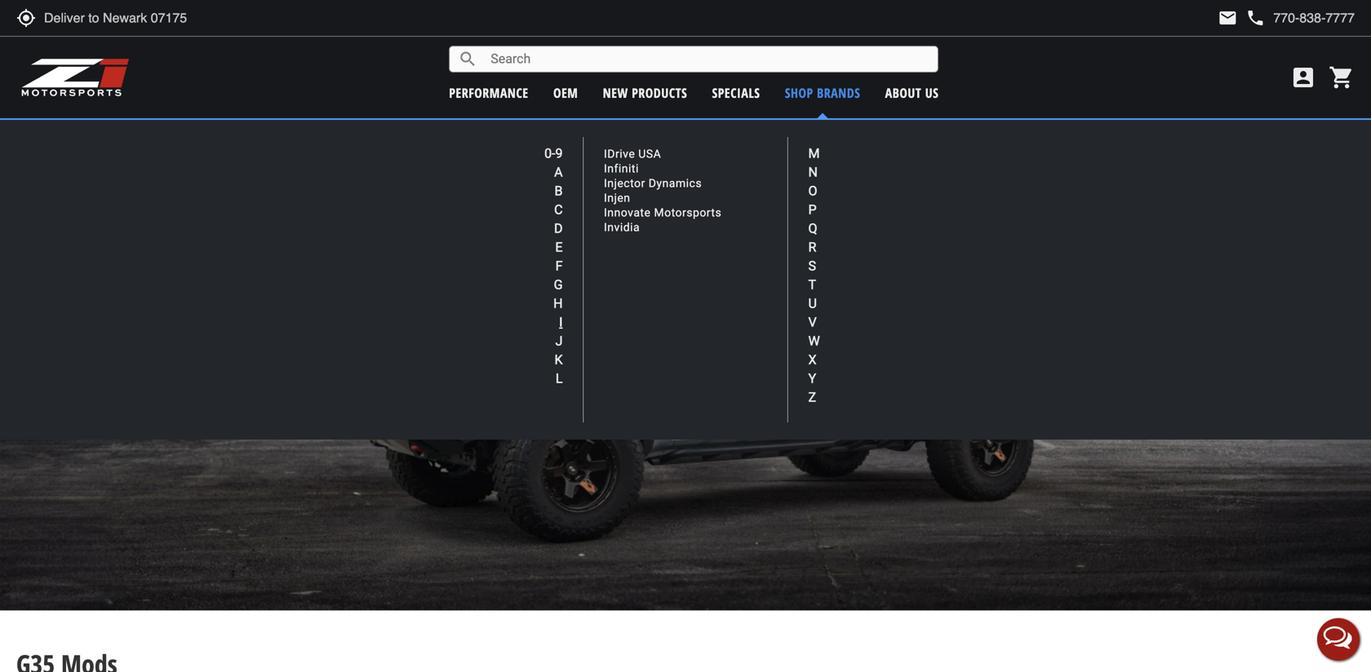 Task type: describe. For each thing, give the bounding box(es) containing it.
oem link
[[553, 84, 578, 102]]

Search search field
[[478, 47, 938, 72]]

shop
[[785, 84, 814, 102]]

invidia
[[604, 221, 640, 234]]

usa
[[639, 147, 661, 161]]

about us
[[885, 84, 939, 102]]

d
[[554, 221, 563, 236]]

injen
[[604, 191, 631, 205]]

about us link
[[885, 84, 939, 102]]

idrive usa link
[[604, 147, 661, 161]]

v
[[809, 315, 817, 330]]

us
[[925, 84, 939, 102]]

performance
[[449, 84, 529, 102]]

idrive
[[604, 147, 635, 161]]

b
[[555, 183, 563, 199]]

x
[[809, 352, 817, 368]]

new products link
[[603, 84, 688, 102]]

account_box
[[1291, 64, 1317, 91]]

idrive usa infiniti injector dynamics injen innovate motorsports invidia
[[604, 147, 722, 234]]

l
[[556, 371, 563, 387]]

w
[[809, 334, 820, 349]]

(change model) link
[[754, 127, 827, 143]]

shop brands link
[[785, 84, 861, 102]]

new
[[603, 84, 628, 102]]

9
[[556, 146, 563, 161]]

g
[[554, 277, 563, 293]]

'tis the season spread some cheer with our massive selection of z1 products image
[[0, 0, 1372, 113]]

0-
[[545, 146, 556, 161]]

oem
[[553, 84, 578, 102]]

shopping_cart link
[[1325, 64, 1355, 91]]

dynamics
[[649, 177, 702, 190]]

h
[[554, 296, 563, 311]]

f
[[556, 258, 563, 274]]

j
[[556, 334, 563, 349]]

motorsports
[[654, 206, 722, 219]]

q
[[809, 221, 818, 236]]

o
[[809, 183, 818, 199]]

(change model)
[[754, 127, 827, 143]]

shopping_cart
[[1329, 64, 1355, 91]]

r
[[809, 240, 817, 255]]

0-9 a b c d e f g h i j k l
[[545, 146, 563, 387]]

brands
[[817, 84, 861, 102]]



Task type: vqa. For each thing, say whether or not it's contained in the screenshot.
Z
yes



Task type: locate. For each thing, give the bounding box(es) containing it.
specials
[[712, 84, 760, 102]]

m
[[809, 146, 820, 161]]

m n o p q r s t u v w x y z
[[809, 146, 820, 405]]

injector
[[604, 177, 646, 190]]

injen link
[[604, 191, 631, 205]]

innovate
[[604, 206, 651, 219]]

t
[[809, 277, 816, 293]]

products
[[632, 84, 688, 102]]

search
[[458, 49, 478, 69]]

y
[[809, 371, 816, 387]]

k
[[555, 352, 563, 368]]

mail
[[1218, 8, 1238, 28]]

n
[[809, 165, 818, 180]]

account_box link
[[1287, 64, 1321, 91]]

(change
[[754, 127, 791, 143]]

innovate motorsports link
[[604, 206, 722, 219]]

c
[[554, 202, 563, 218]]

phone
[[1246, 8, 1266, 28]]

win this truck shop now to get automatically entered image
[[0, 140, 1372, 611]]

z
[[809, 390, 816, 405]]

mail phone
[[1218, 8, 1266, 28]]

e
[[555, 240, 563, 255]]

invidia link
[[604, 221, 640, 234]]

performance link
[[449, 84, 529, 102]]

injector dynamics link
[[604, 177, 702, 190]]

s
[[809, 258, 816, 274]]

u
[[809, 296, 817, 311]]

model)
[[794, 127, 827, 143]]

phone link
[[1246, 8, 1355, 28]]

i
[[559, 315, 563, 330]]

a
[[554, 165, 563, 180]]

new products
[[603, 84, 688, 102]]

infiniti
[[604, 162, 639, 175]]

mail link
[[1218, 8, 1238, 28]]

shop brands
[[785, 84, 861, 102]]

specials link
[[712, 84, 760, 102]]

infiniti link
[[604, 162, 639, 175]]

p
[[809, 202, 817, 218]]

z1 motorsports logo image
[[20, 57, 130, 98]]

about
[[885, 84, 922, 102]]

my_location
[[16, 8, 36, 28]]



